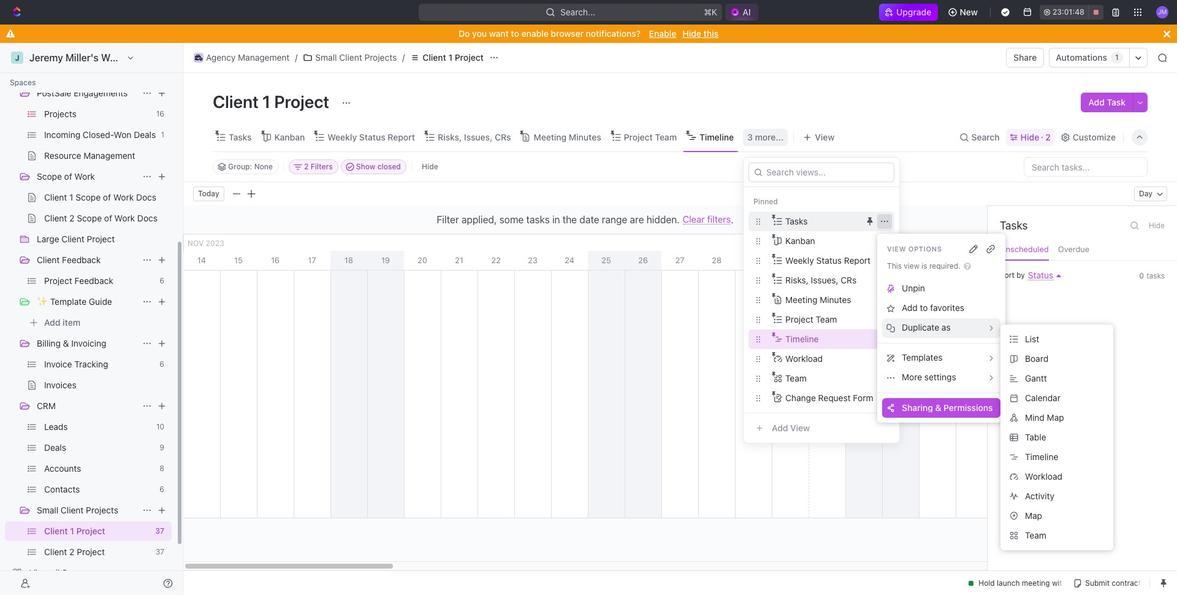 Task type: describe. For each thing, give the bounding box(es) containing it.
1 vertical spatial small client projects link
[[37, 501, 137, 520]]

sharing
[[902, 402, 934, 413]]

Search tasks... text field
[[1025, 158, 1148, 176]]

view
[[888, 245, 907, 253]]

template
[[50, 296, 87, 307]]

risks, issues, crs for the top weekly status report link
[[438, 132, 511, 142]]

1 horizontal spatial management
[[238, 52, 290, 63]]

client 1 project link
[[408, 50, 487, 65]]

show closed button
[[341, 160, 407, 174]]

26
[[639, 255, 648, 265]]

report for the bottommost weekly status report link
[[845, 255, 871, 265]]

unscheduled
[[1001, 244, 1050, 254]]

closed
[[378, 162, 401, 171]]

18
[[345, 255, 353, 265]]

30
[[786, 255, 796, 265]]

want
[[489, 28, 509, 39]]

management inside the sidebar navigation
[[61, 67, 113, 77]]

board button
[[1006, 349, 1109, 369]]

projects inside the sidebar navigation
[[86, 505, 118, 515]]

map inside mind map 'button'
[[1048, 412, 1065, 423]]

client feedback
[[37, 255, 101, 265]]

st
[[826, 255, 833, 265]]

share
[[1014, 52, 1038, 63]]

23:01:48
[[1053, 7, 1085, 17]]

activity
[[1026, 491, 1055, 501]]

view options
[[888, 245, 943, 253]]

tasks for the top weekly status report link
[[229, 132, 252, 142]]

kanban link for the bottommost weekly status report link
[[786, 231, 893, 251]]

weekly for the bottommost weekly status report link
[[786, 255, 815, 265]]

sharing & permissions button
[[883, 398, 1001, 417]]

clear
[[683, 213, 705, 225]]

list
[[1026, 334, 1040, 344]]

crs for risks, issues, crs link associated with the top weekly status report link
[[495, 132, 511, 142]]

change
[[786, 392, 816, 403]]

1 vertical spatial weekly status report link
[[786, 251, 893, 270]]

0 tasks
[[1140, 271, 1166, 280]]

show
[[356, 162, 376, 171]]

agency inside the sidebar navigation
[[29, 67, 59, 77]]

1 st
[[822, 255, 833, 265]]

kanban link for the top weekly status report link
[[272, 129, 305, 146]]

21
[[455, 255, 464, 265]]

✨ template guide link
[[37, 292, 137, 312]]

meeting minutes for the bottommost weekly status report link
[[786, 294, 852, 305]]

19
[[382, 255, 390, 265]]

scope of work link
[[37, 167, 137, 187]]

sharing & permissions
[[902, 402, 993, 413]]

workload inside 'link'
[[786, 353, 823, 363]]

filters
[[708, 213, 731, 225]]

work
[[74, 171, 95, 182]]

meeting for risks, issues, crs link related to the bottommost weekly status report link
[[786, 294, 818, 305]]

timeline button
[[1006, 447, 1109, 467]]

sort by
[[1001, 271, 1026, 280]]

browser
[[551, 28, 584, 39]]

sidebar navigation
[[0, 0, 183, 595]]

add to favorites button
[[883, 298, 1001, 318]]

status for the top weekly status report link
[[359, 132, 386, 142]]

crm
[[37, 401, 56, 411]]

25
[[602, 255, 612, 265]]

27
[[676, 255, 685, 265]]

timeline link for 'project team' link corresponding to risks, issues, crs link associated with the top weekly status report link
[[698, 129, 734, 146]]

1 vertical spatial client 1 project
[[213, 91, 333, 112]]

project team for 'project team' link corresponding to risks, issues, crs link associated with the top weekly status report link
[[624, 132, 677, 142]]

2 / from the left
[[403, 52, 405, 63]]

0 vertical spatial timeline
[[700, 132, 734, 142]]

change request form
[[786, 392, 874, 403]]

duplicate as
[[902, 322, 951, 333]]

request
[[819, 392, 851, 403]]

1 horizontal spatial agency management link
[[191, 50, 293, 65]]

search button
[[956, 129, 1004, 146]]

tasks link for kanban link corresponding to the top weekly status report link
[[226, 129, 252, 146]]

mind map
[[1026, 412, 1065, 423]]

0 vertical spatial agency
[[206, 52, 236, 63]]

hide right search
[[1021, 132, 1040, 142]]

0 vertical spatial client 1 project
[[423, 52, 484, 63]]

0 vertical spatial projects
[[365, 52, 397, 63]]

client feedback link
[[37, 250, 137, 270]]

task
[[1108, 97, 1126, 107]]

duplicate as button
[[883, 318, 1001, 338]]

issues, for risks, issues, crs link associated with the top weekly status report link
[[464, 132, 493, 142]]

1 / from the left
[[295, 52, 298, 63]]

guide
[[89, 296, 112, 307]]

upgrade link
[[880, 4, 938, 21]]

form
[[854, 392, 874, 403]]

✨
[[37, 296, 48, 307]]

meeting minutes link for risks, issues, crs link related to the bottommost weekly status report link
[[786, 290, 893, 310]]

project team link for risks, issues, crs link associated with the top weekly status report link
[[622, 129, 677, 146]]

to inside button
[[921, 303, 929, 313]]

& for permissions
[[936, 402, 942, 413]]

✨ template guide
[[37, 296, 112, 307]]

1 horizontal spatial small client projects
[[316, 52, 397, 63]]

2 horizontal spatial tasks
[[1001, 219, 1028, 232]]

minutes for risks, issues, crs link related to the bottommost weekly status report link
[[820, 294, 852, 305]]

sort
[[1001, 271, 1015, 280]]

hide right closed
[[422, 162, 438, 171]]

29
[[749, 255, 759, 265]]

28
[[712, 255, 722, 265]]

0 vertical spatial hide button
[[417, 160, 443, 174]]

engagements
[[74, 88, 128, 98]]

duplicate
[[902, 322, 940, 333]]

unpin
[[902, 283, 926, 294]]

project team for risks, issues, crs link related to the bottommost weekly status report link 'project team' link
[[786, 314, 838, 324]]

hide up "tasks"
[[1150, 221, 1166, 230]]

by
[[1017, 271, 1026, 280]]

today button
[[193, 187, 224, 201]]

1 horizontal spatial agency management
[[206, 52, 290, 63]]

invoicing
[[71, 338, 106, 348]]

risks, issues, crs for the bottommost weekly status report link
[[786, 275, 857, 285]]

0
[[1140, 271, 1145, 280]]

1 horizontal spatial hide button
[[1146, 218, 1169, 233]]

postsale engagements
[[37, 88, 128, 98]]

unpin button
[[883, 279, 1001, 298]]

today
[[198, 189, 219, 198]]

team button
[[1006, 526, 1109, 545]]

enable
[[522, 28, 549, 39]]

20
[[418, 255, 428, 265]]

postsale engagements link
[[37, 83, 137, 103]]

meeting for risks, issues, crs link associated with the top weekly status report link
[[534, 132, 567, 142]]

calendar
[[1026, 393, 1061, 403]]

14
[[197, 255, 206, 265]]

feedback
[[62, 255, 101, 265]]

tasks for the bottommost weekly status report link
[[786, 216, 808, 226]]

weekly status report for the bottommost weekly status report link
[[786, 255, 871, 265]]

Search views... text field
[[756, 167, 888, 177]]

& for invoicing
[[63, 338, 69, 348]]

minutes for risks, issues, crs link associated with the top weekly status report link
[[569, 132, 602, 142]]

small client projects inside the sidebar navigation
[[37, 505, 118, 515]]



Task type: locate. For each thing, give the bounding box(es) containing it.
kanban for the bottommost weekly status report link kanban link
[[786, 235, 816, 246]]

1 horizontal spatial &
[[936, 402, 942, 413]]

add task
[[1089, 97, 1126, 107]]

⌘k
[[705, 7, 718, 17]]

team link
[[786, 368, 893, 388]]

status
[[359, 132, 386, 142], [817, 255, 842, 265]]

15
[[234, 255, 243, 265]]

0 horizontal spatial client 1 project
[[213, 91, 333, 112]]

upgrade
[[897, 7, 932, 17]]

weekly left 1 st
[[786, 255, 815, 265]]

0 vertical spatial management
[[238, 52, 290, 63]]

1 vertical spatial meeting minutes link
[[786, 290, 893, 310]]

crm link
[[37, 396, 137, 416]]

2 left customize button
[[1046, 132, 1051, 142]]

0 vertical spatial weekly status report link
[[325, 129, 415, 146]]

timeline inside button
[[1026, 451, 1059, 462]]

report for the top weekly status report link
[[388, 132, 415, 142]]

weekly status report link
[[325, 129, 415, 146], [786, 251, 893, 270]]

1 horizontal spatial to
[[921, 303, 929, 313]]

1 vertical spatial minutes
[[820, 294, 852, 305]]

status right 30
[[817, 255, 842, 265]]

1 vertical spatial kanban link
[[786, 231, 893, 251]]

1 vertical spatial timeline link
[[786, 329, 893, 349]]

meeting minutes for the top weekly status report link
[[534, 132, 602, 142]]

0 vertical spatial kanban
[[275, 132, 305, 142]]

0 horizontal spatial agency management link
[[29, 63, 169, 82]]

0 horizontal spatial weekly status report
[[328, 132, 415, 142]]

hide button
[[417, 160, 443, 174], [1146, 218, 1169, 233]]

to up the duplicate as
[[921, 303, 929, 313]]

workload up activity at bottom right
[[1026, 471, 1063, 482]]

agency management inside the sidebar navigation
[[29, 67, 113, 77]]

risks, for risks, issues, crs link related to the bottommost weekly status report link
[[786, 275, 809, 285]]

add down unpin
[[902, 303, 918, 313]]

1 horizontal spatial crs
[[841, 275, 857, 285]]

1 horizontal spatial meeting minutes
[[786, 294, 852, 305]]

table
[[1026, 432, 1047, 442]]

billing & invoicing
[[37, 338, 106, 348]]

do
[[459, 28, 470, 39]]

0 horizontal spatial 2
[[862, 255, 867, 265]]

2 horizontal spatial timeline
[[1026, 451, 1059, 462]]

issues, for risks, issues, crs link related to the bottommost weekly status report link
[[811, 275, 839, 285]]

hide left this on the right top of page
[[683, 28, 702, 39]]

weekly up show
[[328, 132, 357, 142]]

/
[[295, 52, 298, 63], [403, 52, 405, 63]]

mind
[[1026, 412, 1045, 423]]

map
[[1048, 412, 1065, 423], [1026, 510, 1043, 521]]

1 horizontal spatial tasks link
[[786, 211, 861, 231]]

map inside map button
[[1026, 510, 1043, 521]]

1 vertical spatial projects
[[86, 505, 118, 515]]

meeting minutes link for risks, issues, crs link associated with the top weekly status report link
[[532, 129, 602, 146]]

meeting minutes
[[534, 132, 602, 142], [786, 294, 852, 305]]

0 vertical spatial meeting minutes link
[[532, 129, 602, 146]]

1 horizontal spatial workload
[[1026, 471, 1063, 482]]

0 vertical spatial meeting minutes
[[534, 132, 602, 142]]

workload link
[[786, 349, 893, 368]]

customize
[[1073, 132, 1117, 142]]

risks, issues, crs link for the bottommost weekly status report link
[[786, 270, 893, 290]]

1 horizontal spatial weekly status report link
[[786, 251, 893, 270]]

1 vertical spatial kanban
[[786, 235, 816, 246]]

hide button right closed
[[417, 160, 443, 174]]

0 vertical spatial to
[[511, 28, 520, 39]]

kanban
[[275, 132, 305, 142], [786, 235, 816, 246]]

tasks link for the bottommost weekly status report link kanban link
[[786, 211, 861, 231]]

0 horizontal spatial risks, issues, crs
[[438, 132, 511, 142]]

map down activity at bottom right
[[1026, 510, 1043, 521]]

0 horizontal spatial meeting minutes
[[534, 132, 602, 142]]

1 vertical spatial small client projects
[[37, 505, 118, 515]]

0 horizontal spatial agency management
[[29, 67, 113, 77]]

2 right st
[[862, 255, 867, 265]]

agency management
[[206, 52, 290, 63], [29, 67, 113, 77]]

team inside button
[[1026, 530, 1047, 540]]

1 horizontal spatial weekly
[[786, 255, 815, 265]]

22
[[492, 255, 501, 265]]

team
[[655, 132, 677, 142], [816, 314, 838, 324], [786, 373, 807, 383], [1026, 530, 1047, 540]]

workload
[[786, 353, 823, 363], [1026, 471, 1063, 482]]

1 vertical spatial crs
[[841, 275, 857, 285]]

0 vertical spatial add
[[1089, 97, 1105, 107]]

1 horizontal spatial status
[[817, 255, 842, 265]]

activity button
[[1006, 486, 1109, 506]]

kanban for kanban link corresponding to the top weekly status report link
[[275, 132, 305, 142]]

new
[[960, 7, 978, 17]]

new button
[[943, 2, 986, 22]]

0 vertical spatial kanban link
[[272, 129, 305, 146]]

0 vertical spatial small client projects link
[[300, 50, 400, 65]]

1 horizontal spatial project team link
[[786, 310, 893, 329]]

0 vertical spatial status
[[359, 132, 386, 142]]

0 vertical spatial agency management
[[206, 52, 290, 63]]

workload up change
[[786, 353, 823, 363]]

projects
[[365, 52, 397, 63], [86, 505, 118, 515]]

add left task in the top of the page
[[1089, 97, 1105, 107]]

add for add task
[[1089, 97, 1105, 107]]

workload inside 'button'
[[1026, 471, 1063, 482]]

1 horizontal spatial kanban
[[786, 235, 816, 246]]

hide button up "tasks"
[[1146, 218, 1169, 233]]

1 vertical spatial agency management
[[29, 67, 113, 77]]

status for the bottommost weekly status report link
[[817, 255, 842, 265]]

kanban link
[[272, 129, 305, 146], [786, 231, 893, 251]]

0 horizontal spatial workload
[[786, 353, 823, 363]]

tree containing agency management
[[5, 0, 172, 595]]

1 horizontal spatial risks, issues, crs link
[[786, 270, 893, 290]]

small client projects link
[[300, 50, 400, 65], [37, 501, 137, 520]]

calendar button
[[1006, 388, 1109, 408]]

& inside the sidebar navigation
[[63, 338, 69, 348]]

share button
[[1007, 48, 1045, 67]]

0 vertical spatial issues,
[[464, 132, 493, 142]]

1 horizontal spatial small client projects link
[[300, 50, 400, 65]]

0 vertical spatial weekly status report
[[328, 132, 415, 142]]

1 horizontal spatial kanban link
[[786, 231, 893, 251]]

0 vertical spatial risks, issues, crs link
[[436, 129, 511, 146]]

1 vertical spatial project team
[[786, 314, 838, 324]]

0 horizontal spatial weekly status report link
[[325, 129, 415, 146]]

1 horizontal spatial /
[[403, 52, 405, 63]]

small inside the sidebar navigation
[[37, 505, 58, 515]]

agency management right business time image
[[206, 52, 290, 63]]

postsale
[[37, 88, 71, 98]]

1 vertical spatial risks, issues, crs link
[[786, 270, 893, 290]]

agency up postsale
[[29, 67, 59, 77]]

add to favorites
[[902, 303, 965, 313]]

0 horizontal spatial tasks
[[229, 132, 252, 142]]

0 horizontal spatial tasks link
[[226, 129, 252, 146]]

0 horizontal spatial agency
[[29, 67, 59, 77]]

1 horizontal spatial projects
[[365, 52, 397, 63]]

0 horizontal spatial project team link
[[622, 129, 677, 146]]

0 horizontal spatial projects
[[86, 505, 118, 515]]

add for add to favorites
[[902, 303, 918, 313]]

scope
[[37, 171, 62, 182]]

small
[[316, 52, 337, 63], [37, 505, 58, 515]]

to right want
[[511, 28, 520, 39]]

weekly for the top weekly status report link
[[328, 132, 357, 142]]

meeting minutes link
[[532, 129, 602, 146], [786, 290, 893, 310]]

overdue
[[1059, 244, 1090, 254]]

agency management up postsale engagements
[[29, 67, 113, 77]]

business time image
[[195, 55, 203, 61]]

1 horizontal spatial 2
[[1046, 132, 1051, 142]]

1 vertical spatial hide button
[[1146, 218, 1169, 233]]

tasks
[[1147, 271, 1166, 280]]

weekly status report
[[328, 132, 415, 142], [786, 255, 871, 265]]

spaces
[[10, 78, 36, 87]]

0 vertical spatial small
[[316, 52, 337, 63]]

project team link for risks, issues, crs link related to the bottommost weekly status report link
[[786, 310, 893, 329]]

1 vertical spatial map
[[1026, 510, 1043, 521]]

0 vertical spatial 2
[[1046, 132, 1051, 142]]

risks, issues, crs link for the top weekly status report link
[[436, 129, 511, 146]]

map button
[[1006, 506, 1109, 526]]

2 vertical spatial timeline
[[1026, 451, 1059, 462]]

map down calendar button at the bottom of the page
[[1048, 412, 1065, 423]]

project team link
[[622, 129, 677, 146], [786, 310, 893, 329]]

1 vertical spatial weekly status report
[[786, 255, 871, 265]]

of
[[64, 171, 72, 182]]

timeline link for risks, issues, crs link related to the bottommost weekly status report link 'project team' link
[[786, 329, 893, 349]]

& right sharing
[[936, 402, 942, 413]]

you
[[472, 28, 487, 39]]

status up the show closed button in the top of the page
[[359, 132, 386, 142]]

1 vertical spatial status
[[817, 255, 842, 265]]

customize button
[[1058, 129, 1120, 146]]

small client projects
[[316, 52, 397, 63], [37, 505, 118, 515]]

0 horizontal spatial add
[[902, 303, 918, 313]]

0 vertical spatial timeline link
[[698, 129, 734, 146]]

workload button
[[1006, 467, 1109, 486]]

0 horizontal spatial hide button
[[417, 160, 443, 174]]

agency right business time image
[[206, 52, 236, 63]]

0 vertical spatial risks,
[[438, 132, 462, 142]]

1 horizontal spatial minutes
[[820, 294, 852, 305]]

1 horizontal spatial timeline link
[[786, 329, 893, 349]]

0 vertical spatial meeting
[[534, 132, 567, 142]]

risks, for risks, issues, crs link associated with the top weekly status report link
[[438, 132, 462, 142]]

0 vertical spatial minutes
[[569, 132, 602, 142]]

risks,
[[438, 132, 462, 142], [786, 275, 809, 285]]

0 horizontal spatial issues,
[[464, 132, 493, 142]]

0 horizontal spatial /
[[295, 52, 298, 63]]

to
[[511, 28, 520, 39], [921, 303, 929, 313]]

1 vertical spatial to
[[921, 303, 929, 313]]

add task button
[[1082, 93, 1134, 112]]

hide 2
[[1021, 132, 1051, 142]]

change request form link
[[786, 388, 893, 408]]

3
[[899, 255, 904, 265]]

crs for risks, issues, crs link related to the bottommost weekly status report link
[[841, 275, 857, 285]]

project inside client 1 project link
[[455, 52, 484, 63]]

agency
[[206, 52, 236, 63], [29, 67, 59, 77]]

0 vertical spatial project team
[[624, 132, 677, 142]]

1 horizontal spatial timeline
[[786, 333, 819, 344]]

1 horizontal spatial risks,
[[786, 275, 809, 285]]

1 vertical spatial meeting
[[786, 294, 818, 305]]

23
[[528, 255, 538, 265]]

1 horizontal spatial add
[[1089, 97, 1105, 107]]

0 vertical spatial weekly
[[328, 132, 357, 142]]

1 vertical spatial meeting minutes
[[786, 294, 852, 305]]

tree
[[5, 0, 172, 595]]

mind map button
[[1006, 408, 1109, 428]]

show closed
[[356, 162, 401, 171]]

0 vertical spatial workload
[[786, 353, 823, 363]]

billing
[[37, 338, 61, 348]]

this
[[704, 28, 719, 39]]

1
[[449, 52, 453, 63], [1116, 53, 1120, 62], [262, 91, 271, 112], [822, 255, 826, 265]]

search
[[972, 132, 1000, 142]]

project
[[455, 52, 484, 63], [274, 91, 330, 112], [624, 132, 653, 142], [786, 314, 814, 324]]

0 vertical spatial small client projects
[[316, 52, 397, 63]]

table button
[[1006, 428, 1109, 447]]

add
[[1089, 97, 1105, 107], [902, 303, 918, 313]]

0 vertical spatial risks, issues, crs
[[438, 132, 511, 142]]

billing & invoicing link
[[37, 334, 137, 353]]

report up closed
[[388, 132, 415, 142]]

do you want to enable browser notifications? enable hide this
[[459, 28, 719, 39]]

1 vertical spatial 2
[[862, 255, 867, 265]]

weekly status report for the top weekly status report link
[[328, 132, 415, 142]]

4
[[935, 255, 941, 265]]

1 horizontal spatial tasks
[[786, 216, 808, 226]]

project team
[[624, 132, 677, 142], [786, 314, 838, 324]]

0 horizontal spatial weekly
[[328, 132, 357, 142]]

business time image
[[13, 69, 22, 76]]

report
[[388, 132, 415, 142], [845, 255, 871, 265]]

report right st
[[845, 255, 871, 265]]

0 horizontal spatial project team
[[624, 132, 677, 142]]

1 horizontal spatial client 1 project
[[423, 52, 484, 63]]

0 horizontal spatial timeline link
[[698, 129, 734, 146]]

options
[[909, 245, 943, 253]]

1 vertical spatial report
[[845, 255, 871, 265]]

0 horizontal spatial kanban link
[[272, 129, 305, 146]]

& right billing at the bottom left of page
[[63, 338, 69, 348]]

& inside button
[[936, 402, 942, 413]]



Task type: vqa. For each thing, say whether or not it's contained in the screenshot.
the leftmost Internal
no



